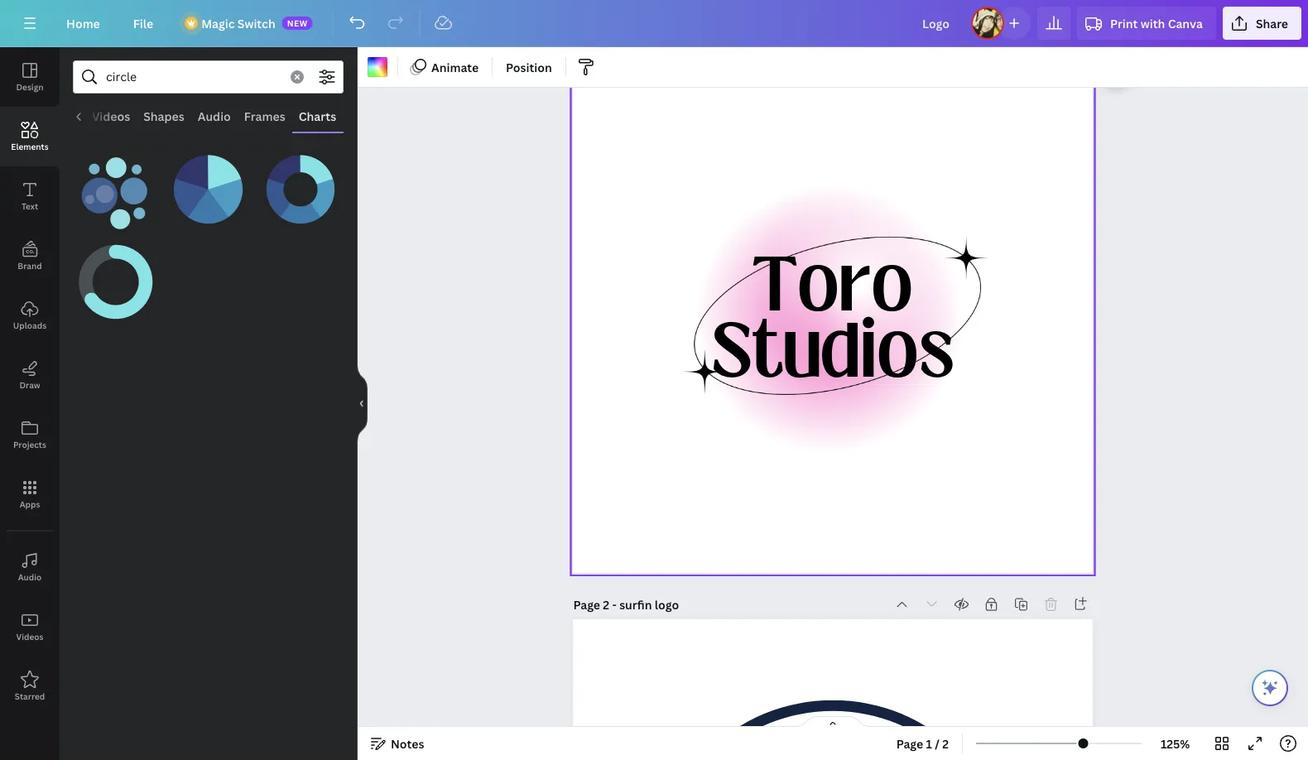 Task type: describe. For each thing, give the bounding box(es) containing it.
0 vertical spatial videos button
[[86, 100, 137, 132]]

page for page 1 / 2
[[897, 736, 924, 752]]

share button
[[1223, 7, 1302, 40]]

magic switch
[[201, 15, 276, 31]]

apps button
[[0, 465, 60, 524]]

photos button
[[33, 100, 86, 132]]

1 horizontal spatial audio
[[198, 108, 231, 124]]

animate
[[432, 59, 479, 75]]

page for page 2 -
[[574, 596, 601, 612]]

elements
[[11, 141, 49, 152]]

share
[[1257, 15, 1289, 31]]

notes button
[[364, 731, 431, 757]]

canva assistant image
[[1261, 678, 1281, 698]]

page 2 -
[[574, 596, 620, 612]]

animate button
[[405, 54, 485, 80]]

print with canva button
[[1078, 7, 1217, 40]]

draw button
[[0, 345, 60, 405]]

-
[[613, 596, 617, 612]]

design button
[[0, 47, 60, 107]]

videos inside side panel tab list
[[16, 631, 43, 642]]

frames button
[[238, 100, 293, 132]]

starred
[[15, 691, 45, 702]]

switch
[[238, 15, 276, 31]]

text
[[21, 200, 38, 212]]

toro
[[753, 236, 914, 334]]

brand button
[[0, 226, 60, 286]]

1 vertical spatial videos button
[[0, 597, 60, 657]]

photos
[[39, 108, 79, 124]]

0 vertical spatial audio button
[[192, 100, 238, 132]]

projects button
[[0, 405, 60, 465]]

home link
[[53, 7, 113, 40]]

page 1 / 2
[[897, 736, 949, 752]]

elements button
[[0, 107, 60, 166]]

notes
[[391, 736, 424, 752]]

draw
[[19, 379, 40, 391]]

magic
[[201, 15, 235, 31]]

home
[[66, 15, 100, 31]]

Design title text field
[[909, 7, 965, 40]]

uploads
[[13, 320, 47, 331]]

Page title text field
[[620, 596, 681, 613]]

print
[[1111, 15, 1138, 31]]



Task type: locate. For each thing, give the bounding box(es) containing it.
charts button
[[293, 100, 344, 132]]

audio button
[[192, 100, 238, 132], [0, 538, 60, 597]]

0 horizontal spatial videos button
[[0, 597, 60, 657]]

videos button up starred
[[0, 597, 60, 657]]

audio inside side panel tab list
[[18, 572, 42, 583]]

studios
[[712, 303, 955, 401]]

page inside button
[[897, 736, 924, 752]]

shapes
[[144, 108, 185, 124]]

hide image
[[357, 364, 368, 444]]

page 1 / 2 button
[[890, 731, 956, 757]]

audio down apps
[[18, 572, 42, 583]]

show pages image
[[794, 716, 873, 729]]

brand
[[18, 260, 42, 271]]

1 horizontal spatial videos
[[92, 108, 131, 124]]

charts
[[299, 108, 337, 124]]

2
[[603, 596, 610, 612], [943, 736, 949, 752]]

with
[[1141, 15, 1166, 31]]

file
[[133, 15, 153, 31]]

videos
[[92, 108, 131, 124], [16, 631, 43, 642]]

shapes button
[[137, 100, 192, 132]]

audio
[[198, 108, 231, 124], [18, 572, 42, 583]]

position
[[506, 59, 552, 75]]

projects
[[13, 439, 46, 450]]

text button
[[0, 166, 60, 226]]

0 horizontal spatial videos
[[16, 631, 43, 642]]

1 horizontal spatial audio button
[[192, 100, 238, 132]]

0 vertical spatial page
[[574, 596, 601, 612]]

2 right / on the right
[[943, 736, 949, 752]]

audio button down search elements search box
[[192, 100, 238, 132]]

position button
[[500, 54, 559, 80]]

1 horizontal spatial videos button
[[86, 100, 137, 132]]

new
[[287, 17, 308, 29]]

print with canva
[[1111, 15, 1203, 31]]

group
[[73, 137, 159, 232], [165, 137, 251, 232], [258, 137, 344, 232], [73, 229, 159, 325]]

videos button right photos
[[86, 100, 137, 132]]

Search elements search field
[[106, 61, 281, 93]]

uploads button
[[0, 286, 60, 345]]

0 vertical spatial 2
[[603, 596, 610, 612]]

videos right photos
[[92, 108, 131, 124]]

file button
[[120, 7, 167, 40]]

125% button
[[1149, 731, 1203, 757]]

0 horizontal spatial 2
[[603, 596, 610, 612]]

1
[[926, 736, 933, 752]]

apps
[[20, 499, 40, 510]]

0 horizontal spatial page
[[574, 596, 601, 612]]

audio down search elements search box
[[198, 108, 231, 124]]

/
[[935, 736, 940, 752]]

#ffffff image
[[368, 57, 388, 77]]

2 inside button
[[943, 736, 949, 752]]

0 horizontal spatial audio
[[18, 572, 42, 583]]

0 vertical spatial videos
[[92, 108, 131, 124]]

0 horizontal spatial audio button
[[0, 538, 60, 597]]

design
[[16, 81, 44, 92]]

1 vertical spatial 2
[[943, 736, 949, 752]]

1 vertical spatial page
[[897, 736, 924, 752]]

starred button
[[0, 657, 60, 717]]

main menu bar
[[0, 0, 1309, 47]]

1 horizontal spatial page
[[897, 736, 924, 752]]

videos up starred button
[[16, 631, 43, 642]]

videos button
[[86, 100, 137, 132], [0, 597, 60, 657]]

canva
[[1168, 15, 1203, 31]]

page
[[574, 596, 601, 612], [897, 736, 924, 752]]

page left - on the bottom of the page
[[574, 596, 601, 612]]

side panel tab list
[[0, 47, 60, 717]]

125%
[[1161, 736, 1190, 752]]

frames
[[245, 108, 286, 124]]

1 vertical spatial videos
[[16, 631, 43, 642]]

2 left - on the bottom of the page
[[603, 596, 610, 612]]

1 vertical spatial audio
[[18, 572, 42, 583]]

1 vertical spatial audio button
[[0, 538, 60, 597]]

1 horizontal spatial 2
[[943, 736, 949, 752]]

0 vertical spatial audio
[[198, 108, 231, 124]]

page left 1
[[897, 736, 924, 752]]

audio button down apps
[[0, 538, 60, 597]]



Task type: vqa. For each thing, say whether or not it's contained in the screenshot.
menu bar on the top left
no



